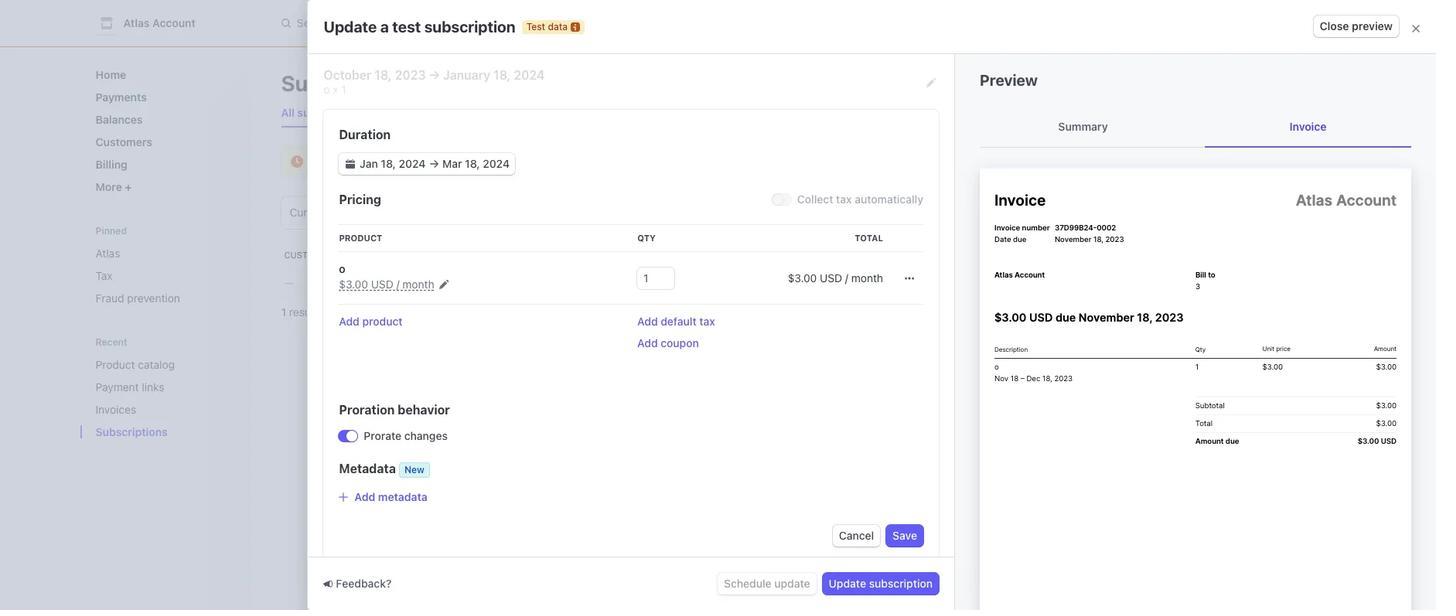 Task type: describe. For each thing, give the bounding box(es) containing it.
invoice
[[1290, 120, 1327, 133]]

billing link
[[89, 152, 238, 177]]

1 horizontal spatial /
[[846, 272, 849, 285]]

january
[[443, 68, 490, 82]]

payment links link
[[89, 374, 216, 400]]

5:50
[[1212, 276, 1235, 289]]

home link
[[89, 62, 238, 87]]

search
[[297, 16, 332, 29]]

update
[[775, 577, 811, 590]]

balances
[[96, 113, 143, 126]]

1 horizontal spatial $3.00 usd / month
[[788, 272, 884, 285]]

subscriptions inside recent 'element'
[[96, 426, 168, 439]]

schedule
[[724, 577, 772, 590]]

1 horizontal spatial usd
[[820, 272, 843, 285]]

close preview
[[1320, 19, 1393, 32]]

oct 18, 5:50 pm link
[[1168, 269, 1261, 297]]

prorate
[[364, 429, 402, 443]]

all subscriptions link
[[275, 102, 374, 124]]

tax
[[96, 269, 113, 282]]

add for add coupon
[[638, 337, 658, 350]]

product catalog
[[96, 358, 175, 371]]

schedule update
[[724, 577, 811, 590]]

balances link
[[89, 107, 238, 132]]

auto link
[[775, 269, 821, 297]]

fraud
[[96, 292, 124, 305]]

tax inside button
[[700, 315, 715, 328]]

collect
[[798, 193, 834, 206]]

auto
[[786, 277, 807, 289]]

data
[[719, 48, 740, 57]]

changes
[[404, 429, 448, 443]]

add coupon button
[[638, 336, 699, 351]]

coupon
[[661, 337, 699, 350]]

tab list containing all subscriptions
[[275, 99, 1295, 128]]

— link
[[281, 269, 645, 297]]

subscription inside button
[[869, 577, 933, 590]]

pinned
[[96, 225, 127, 237]]

oct 18, 5:50 pm
[[1174, 276, 1254, 289]]

integrations
[[361, 156, 421, 169]]

home
[[96, 68, 126, 81]]

close
[[1320, 19, 1350, 32]]

update for update subscription
[[829, 577, 867, 590]]

canceled button
[[961, 197, 1295, 229]]

with
[[640, 156, 661, 169]]

month inside button
[[403, 278, 434, 291]]

recent
[[96, 337, 127, 348]]

cancel button
[[833, 525, 881, 547]]

test clocks link
[[384, 102, 455, 124]]

1 horizontal spatial month
[[852, 272, 884, 285]]

tab list containing summary
[[980, 107, 1412, 148]]

current
[[290, 206, 328, 219]]

1 vertical spatial billing
[[781, 250, 815, 260]]

0 horizontal spatial subscription
[[424, 17, 516, 35]]

feedback?
[[336, 577, 392, 590]]

tax link
[[89, 263, 238, 289]]

0 vertical spatial product
[[339, 233, 382, 243]]

cancel
[[839, 529, 874, 542]]

18, for october
[[375, 68, 392, 82]]

canceled
[[970, 206, 1016, 219]]

recent navigation links element
[[80, 336, 250, 445]]

add for add default tax
[[638, 315, 658, 328]]

summary link
[[980, 107, 1187, 147]]

new
[[405, 464, 425, 476]]

invoice link
[[1205, 107, 1412, 147]]

subscriptions link
[[89, 419, 216, 445]]

test clocks
[[390, 106, 448, 119]]

summary
[[1059, 120, 1108, 133]]

test
[[696, 48, 717, 57]]

data
[[548, 21, 568, 32]]

—
[[284, 276, 294, 289]]

1 horizontal spatial svg image
[[927, 78, 936, 87]]

18, for oct
[[1195, 276, 1209, 289]]

time
[[615, 156, 637, 169]]

product inside recent 'element'
[[96, 358, 135, 371]]

atlas account
[[123, 16, 196, 29]]

product
[[362, 315, 403, 328]]

links
[[142, 381, 164, 394]]

qty
[[638, 233, 656, 243]]

test for test data
[[527, 21, 546, 32]]

oct
[[1174, 276, 1192, 289]]

simulate
[[445, 156, 487, 169]]

filter button
[[997, 73, 1051, 94]]

scenarios
[[522, 156, 570, 169]]

1 horizontal spatial $3.00
[[788, 272, 817, 285]]

payments
[[96, 91, 147, 104]]

2 vertical spatial o
[[827, 276, 833, 289]]

1 vertical spatial o
[[339, 262, 346, 275]]

start date field
[[357, 156, 429, 172]]

prorate changes
[[364, 429, 448, 443]]

your
[[336, 156, 358, 169]]

prevention
[[127, 292, 180, 305]]

proration behavior
[[339, 403, 450, 417]]

update a test subscription
[[324, 17, 516, 35]]

schedule update button
[[718, 573, 817, 595]]

test for test clocks
[[390, 106, 412, 119]]



Task type: locate. For each thing, give the bounding box(es) containing it.
metadata
[[378, 490, 428, 504]]

billing up 'auto'
[[781, 250, 815, 260]]

1 vertical spatial tax
[[700, 315, 715, 328]]

update subscription button
[[823, 573, 939, 595]]

save
[[893, 529, 918, 542]]

/
[[846, 272, 849, 285], [396, 278, 400, 291]]

october 18, 2023 → january 18, 2024 o x 1
[[324, 68, 545, 96]]

$3.00 usd / month inside button
[[339, 278, 434, 291]]

test
[[392, 17, 421, 35]]

1 horizontal spatial subscriptions
[[281, 70, 422, 96]]

tab list containing current
[[281, 197, 1295, 229]]

status
[[651, 250, 684, 260]]

subscription down save button
[[869, 577, 933, 590]]

account
[[152, 16, 196, 29]]

clocks
[[415, 106, 448, 119]]

pinned element
[[89, 241, 238, 311]]

automatically
[[855, 193, 924, 206]]

1 inside october 18, 2023 → january 18, 2024 o x 1
[[341, 83, 346, 96]]

add default tax button
[[638, 314, 715, 330]]

1 horizontal spatial 1
[[341, 83, 346, 96]]

$3.00 usd / month up product on the bottom left of the page
[[339, 278, 434, 291]]

month up product on the bottom left of the page
[[403, 278, 434, 291]]

atlas left account at the left
[[123, 16, 150, 29]]

cancels link
[[645, 269, 775, 297]]

Search search field
[[272, 9, 708, 38]]

total
[[855, 233, 884, 243]]

0 horizontal spatial atlas
[[96, 247, 120, 260]]

0 horizontal spatial $3.00 usd / month
[[339, 278, 434, 291]]

18, left 2023
[[375, 68, 392, 82]]

product down total
[[827, 250, 869, 260]]

atlas down pinned
[[96, 247, 120, 260]]

customers link
[[89, 129, 238, 155]]

1 horizontal spatial atlas
[[123, 16, 150, 29]]

/ up product on the bottom left of the page
[[396, 278, 400, 291]]

core navigation links element
[[89, 62, 238, 200]]

fraud prevention
[[96, 292, 180, 305]]

/ inside button
[[396, 278, 400, 291]]

0 vertical spatial billing
[[96, 158, 128, 171]]

svg image
[[927, 78, 936, 87], [1003, 79, 1013, 88], [346, 159, 355, 169]]

current button
[[281, 197, 615, 229]]

0 horizontal spatial tax
[[700, 315, 715, 328]]

through
[[573, 156, 612, 169]]

preview
[[1352, 19, 1393, 32]]

add left coupon
[[638, 337, 658, 350]]

0 horizontal spatial 18,
[[375, 68, 392, 82]]

0 vertical spatial tax
[[836, 193, 852, 206]]

None text field
[[638, 268, 675, 289]]

add inside 'button'
[[339, 315, 360, 328]]

→
[[429, 68, 440, 82]]

filter
[[1019, 77, 1045, 90]]

1 vertical spatial test
[[390, 106, 412, 119]]

0 horizontal spatial svg image
[[346, 159, 355, 169]]

0 vertical spatial update
[[324, 17, 377, 35]]

tax right default
[[700, 315, 715, 328]]

atlas for atlas account
[[123, 16, 150, 29]]

add up add coupon
[[638, 315, 658, 328]]

1 vertical spatial update
[[829, 577, 867, 590]]

pricing
[[339, 193, 381, 207]]

0 horizontal spatial /
[[396, 278, 400, 291]]

add left product on the bottom left of the page
[[339, 315, 360, 328]]

0 horizontal spatial product
[[96, 358, 135, 371]]

0 vertical spatial atlas
[[123, 16, 150, 29]]

october
[[324, 68, 372, 82]]

test data
[[696, 48, 740, 57]]

end date field
[[440, 156, 512, 172]]

save button
[[887, 525, 924, 547]]

1 horizontal spatial tax
[[836, 193, 852, 206]]

x
[[333, 83, 338, 96]]

0 horizontal spatial update
[[324, 17, 377, 35]]

1 vertical spatial subscriptions
[[96, 426, 168, 439]]

$3.00
[[788, 272, 817, 285], [339, 278, 368, 291]]

more
[[96, 180, 125, 193]]

usd up product on the bottom left of the page
[[371, 278, 394, 291]]

product catalog link
[[89, 352, 216, 378]]

update down the cancel button in the right bottom of the page
[[829, 577, 867, 590]]

test
[[527, 21, 546, 32], [390, 106, 412, 119], [312, 156, 333, 169]]

subscription
[[424, 17, 516, 35], [869, 577, 933, 590]]

test left the clocks
[[390, 106, 412, 119]]

add coupon
[[638, 337, 699, 350]]

usd inside $3.00 usd / month button
[[371, 278, 394, 291]]

subscriptions
[[297, 106, 368, 119]]

tab list
[[275, 99, 1295, 128], [980, 107, 1412, 148], [281, 197, 1295, 229]]

update for update a test subscription
[[324, 17, 377, 35]]

2023
[[395, 68, 426, 82]]

billing up more
[[96, 158, 128, 171]]

more button
[[89, 174, 238, 200]]

1 horizontal spatial subscription
[[869, 577, 933, 590]]

product down pricing
[[339, 233, 382, 243]]

1 vertical spatial atlas
[[96, 247, 120, 260]]

1 left result on the bottom left
[[281, 306, 286, 319]]

add product button
[[339, 314, 403, 330]]

customers
[[96, 135, 152, 149]]

1 horizontal spatial billing
[[781, 250, 815, 260]]

metadata
[[339, 462, 396, 476]]

1 horizontal spatial 18,
[[494, 68, 511, 82]]

fraud prevention link
[[89, 285, 238, 311]]

month down total
[[852, 272, 884, 285]]

billing
[[490, 156, 519, 169]]

0 horizontal spatial $3.00
[[339, 278, 368, 291]]

18, right 'oct'
[[1195, 276, 1209, 289]]

atlas link
[[89, 241, 238, 266]]

2 horizontal spatial svg image
[[1003, 79, 1013, 88]]

update inside button
[[829, 577, 867, 590]]

0 horizontal spatial month
[[403, 278, 434, 291]]

behavior
[[398, 403, 450, 417]]

test left your
[[312, 156, 333, 169]]

1 vertical spatial subscription
[[869, 577, 933, 590]]

test data
[[527, 21, 568, 32]]

collect tax automatically
[[798, 193, 924, 206]]

add down 'metadata'
[[355, 490, 375, 504]]

update subscription
[[829, 577, 933, 590]]

invoices link
[[89, 397, 216, 422]]

$3.00 inside button
[[339, 278, 368, 291]]

0 horizontal spatial subscriptions
[[96, 426, 168, 439]]

update left a at the top of the page
[[324, 17, 377, 35]]

billing
[[96, 158, 128, 171], [781, 250, 815, 260]]

default
[[661, 315, 697, 328]]

add for add metadata
[[355, 490, 375, 504]]

0 horizontal spatial usd
[[371, 278, 394, 291]]

atlas for atlas
[[96, 247, 120, 260]]

svg image inside the filter popup button
[[1003, 79, 1013, 88]]

o link
[[821, 269, 1168, 297]]

product
[[339, 233, 382, 243], [827, 250, 869, 260], [96, 358, 135, 371]]

0 vertical spatial subscription
[[424, 17, 516, 35]]

2 horizontal spatial o
[[827, 276, 833, 289]]

2024
[[514, 68, 545, 82]]

o up $3.00 usd / month button at the top left of page
[[339, 262, 346, 275]]

$3.00 usd / month down total
[[788, 272, 884, 285]]

1 result
[[281, 306, 317, 319]]

1 right the x
[[341, 83, 346, 96]]

0 vertical spatial 1
[[341, 83, 346, 96]]

o left the x
[[324, 83, 330, 96]]

subscription up january
[[424, 17, 516, 35]]

0 horizontal spatial test
[[312, 156, 333, 169]]

add for add product
[[339, 315, 360, 328]]

pm
[[1238, 276, 1254, 289]]

test for test your integrations and simulate billing scenarios through time with
[[312, 156, 333, 169]]

payment
[[96, 381, 139, 394]]

0 vertical spatial test
[[527, 21, 546, 32]]

/ right auto link
[[846, 272, 849, 285]]

test your integrations and simulate billing scenarios through time with
[[312, 156, 661, 169]]

a
[[380, 17, 389, 35]]

2 horizontal spatial 18,
[[1195, 276, 1209, 289]]

2 vertical spatial product
[[96, 358, 135, 371]]

catalog
[[138, 358, 175, 371]]

0 horizontal spatial 1
[[281, 306, 286, 319]]

1 vertical spatial product
[[827, 250, 869, 260]]

invoices
[[96, 403, 136, 416]]

recent element
[[80, 352, 250, 445]]

0 vertical spatial subscriptions
[[281, 70, 422, 96]]

atlas inside button
[[123, 16, 150, 29]]

subscriptions up subscriptions at the left top of page
[[281, 70, 422, 96]]

atlas inside pinned element
[[96, 247, 120, 260]]

1 horizontal spatial test
[[390, 106, 412, 119]]

$3.00 usd / month button
[[339, 277, 448, 292]]

tax right collect
[[836, 193, 852, 206]]

0 vertical spatial o
[[324, 83, 330, 96]]

duration
[[339, 128, 391, 142]]

1 horizontal spatial product
[[339, 233, 382, 243]]

all subscriptions
[[281, 106, 368, 119]]

pinned navigation links element
[[89, 224, 238, 311]]

add product
[[339, 315, 403, 328]]

cancels
[[656, 277, 694, 289]]

billing inside billing "link"
[[96, 158, 128, 171]]

1 vertical spatial 1
[[281, 306, 286, 319]]

o right auto link
[[827, 276, 833, 289]]

atlas
[[123, 16, 150, 29], [96, 247, 120, 260]]

1 horizontal spatial update
[[829, 577, 867, 590]]

atlas account button
[[96, 12, 211, 34]]

payments link
[[89, 84, 238, 110]]

2 horizontal spatial test
[[527, 21, 546, 32]]

o inside october 18, 2023 → january 18, 2024 o x 1
[[324, 83, 330, 96]]

2 horizontal spatial product
[[827, 250, 869, 260]]

18, left 2024
[[494, 68, 511, 82]]

subscriptions down invoices
[[96, 426, 168, 439]]

customer
[[284, 250, 333, 260]]

product up the payment
[[96, 358, 135, 371]]

all
[[281, 106, 295, 119]]

0 horizontal spatial billing
[[96, 158, 128, 171]]

test left data
[[527, 21, 546, 32]]

usd right 'auto'
[[820, 272, 843, 285]]

0 horizontal spatial o
[[324, 83, 330, 96]]

1 horizontal spatial o
[[339, 262, 346, 275]]

svg image
[[905, 274, 914, 283]]

add default tax
[[638, 315, 715, 328]]

2 vertical spatial test
[[312, 156, 333, 169]]



Task type: vqa. For each thing, say whether or not it's contained in the screenshot.
Search "text box"
no



